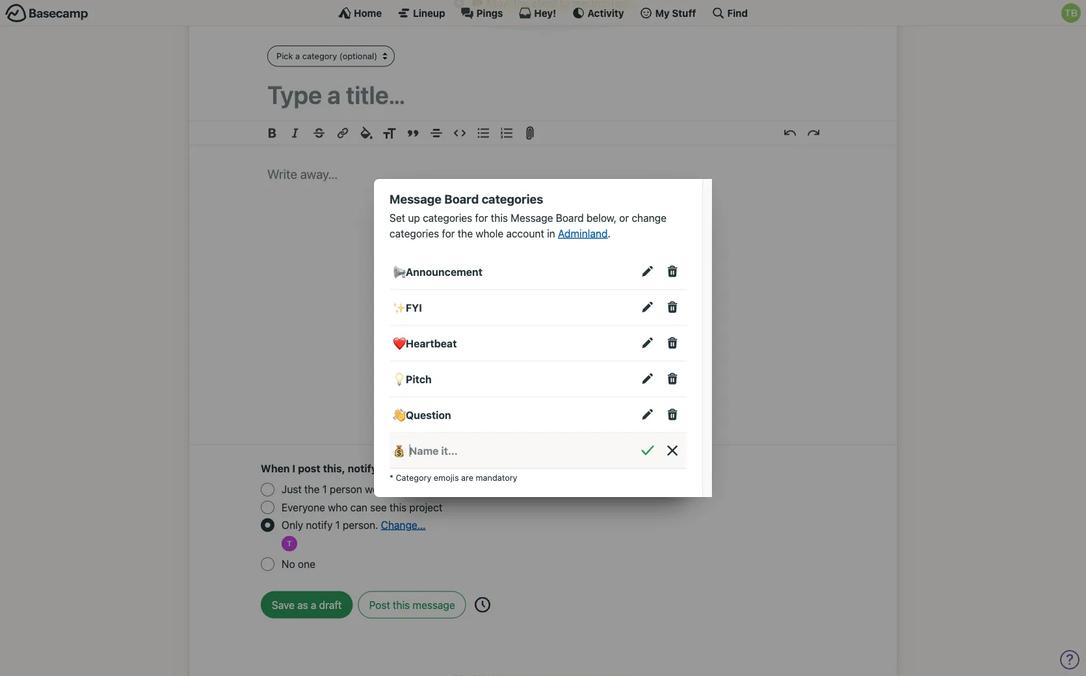 Task type: describe. For each thing, give the bounding box(es) containing it.
💡
[[393, 373, 403, 385]]

✨ fyi
[[393, 301, 422, 314]]

everyone
[[282, 501, 325, 514]]

post
[[369, 599, 390, 611]]

heartbeat
[[406, 337, 457, 350]]

✨
[[393, 301, 403, 314]]

pitch
[[406, 373, 432, 385]]

just
[[282, 484, 302, 496]]

no one
[[282, 558, 316, 570]]

home
[[354, 7, 382, 19]]

find
[[728, 7, 748, 19]]

Type a title… text field
[[267, 80, 819, 109]]

* category emojis are mandatory
[[390, 473, 518, 483]]

message
[[413, 599, 455, 611]]

0 vertical spatial project
[[440, 484, 473, 496]]

terry image
[[282, 536, 297, 552]]

in
[[547, 227, 556, 240]]

this,
[[323, 463, 345, 475]]

message board categories
[[390, 192, 544, 206]]

post this message
[[369, 599, 455, 611]]

only
[[282, 519, 303, 531]]

this inside post this message button
[[393, 599, 410, 611]]

adminland
[[558, 227, 608, 240]]

activity link
[[572, 7, 624, 20]]

home link
[[338, 7, 382, 20]]

mandatory
[[476, 473, 518, 483]]

adminland link
[[558, 227, 608, 240]]

one
[[298, 558, 316, 570]]

change…
[[381, 519, 426, 531]]

Write away… text field
[[228, 146, 858, 429]]

activity
[[588, 7, 624, 19]]

only notify 1 person. change…
[[282, 519, 426, 531]]

can
[[351, 501, 368, 514]]

lineup link
[[398, 7, 445, 20]]

adminland .
[[558, 227, 611, 240]]

❤️ heartbeat
[[393, 337, 457, 350]]

👋
[[393, 409, 403, 421]]

lineup
[[413, 7, 445, 19]]

2 vertical spatial categories
[[390, 227, 439, 240]]

*
[[390, 473, 394, 483]]

notify
[[306, 519, 333, 531]]

post this message button
[[358, 592, 466, 619]]

a
[[311, 599, 317, 611]]

up
[[408, 212, 420, 224]]

who
[[328, 501, 348, 514]]

everyone         who can see this project
[[282, 501, 443, 514]]

👋 question
[[393, 409, 451, 421]]



Task type: locate. For each thing, give the bounding box(es) containing it.
question
[[406, 409, 451, 421]]

set
[[390, 212, 406, 224]]

1 for person.
[[336, 519, 340, 531]]

1 vertical spatial for
[[442, 227, 455, 240]]

fyi
[[406, 301, 422, 314]]

board up whole
[[445, 192, 479, 206]]

0 vertical spatial for
[[475, 212, 488, 224]]

this
[[491, 212, 508, 224], [420, 484, 437, 496], [390, 501, 407, 514], [393, 599, 410, 611]]

hey!
[[534, 7, 557, 19]]

for up whole
[[475, 212, 488, 224]]

board up adminland
[[556, 212, 584, 224]]

this inside set up categories for this message board below, or change categories for the whole account in
[[491, 212, 508, 224]]

categories down up
[[390, 227, 439, 240]]

0 vertical spatial board
[[445, 192, 479, 206]]

None text field
[[393, 442, 407, 459]]

set up categories for this message board below, or change categories for the whole account in
[[390, 212, 667, 240]]

categories up set up categories for this message board below, or change categories for the whole account in
[[482, 192, 544, 206]]

categories down 'message board categories'
[[423, 212, 473, 224]]

person.
[[343, 519, 378, 531]]

project
[[440, 484, 473, 496], [410, 501, 443, 514]]

change
[[632, 212, 667, 224]]

person
[[330, 484, 362, 496]]

announcement
[[406, 266, 483, 278]]

schedule this to post later image
[[475, 597, 491, 613]]

Name it… text field
[[410, 442, 537, 459]]

📢 announcement
[[393, 266, 483, 278]]

1 vertical spatial message
[[511, 212, 553, 224]]

1 vertical spatial board
[[556, 212, 584, 224]]

whole
[[476, 227, 504, 240]]

📢
[[393, 266, 403, 278]]

1 vertical spatial categories
[[423, 212, 473, 224]]

are
[[461, 473, 474, 483]]

find button
[[712, 7, 748, 20]]

0 vertical spatial 1
[[322, 484, 327, 496]]

message inside set up categories for this message board below, or change categories for the whole account in
[[511, 212, 553, 224]]

i
[[292, 463, 296, 475]]

account
[[506, 227, 545, 240]]

on
[[405, 484, 417, 496]]

1 horizontal spatial the
[[458, 227, 473, 240]]

working
[[365, 484, 402, 496]]

for down 'message board categories'
[[442, 227, 455, 240]]

categories for up
[[423, 212, 473, 224]]

for
[[475, 212, 488, 224], [442, 227, 455, 240]]

0 horizontal spatial message
[[390, 192, 442, 206]]

pings
[[477, 7, 503, 19]]

this right on
[[420, 484, 437, 496]]

0 vertical spatial categories
[[482, 192, 544, 206]]

1 for person
[[322, 484, 327, 496]]

1 horizontal spatial 1
[[336, 519, 340, 531]]

categories
[[482, 192, 544, 206], [423, 212, 473, 224], [390, 227, 439, 240]]

notify…
[[348, 463, 386, 475]]

1 horizontal spatial board
[[556, 212, 584, 224]]

draft
[[319, 599, 342, 611]]

tim burton image
[[1062, 3, 1081, 23]]

1 horizontal spatial message
[[511, 212, 553, 224]]

as
[[297, 599, 308, 611]]

or
[[620, 212, 629, 224]]

when i post this, notify…
[[261, 463, 386, 475]]

0 vertical spatial the
[[458, 227, 473, 240]]

1 down who
[[336, 519, 340, 531]]

message
[[390, 192, 442, 206], [511, 212, 553, 224]]

message up the account at the top of the page
[[511, 212, 553, 224]]

the up everyone
[[305, 484, 320, 496]]

pings button
[[461, 7, 503, 20]]

this up whole
[[491, 212, 508, 224]]

1 down the when i post this, notify…
[[322, 484, 327, 496]]

just the 1 person working on this project
[[282, 484, 473, 496]]

project down * category emojis are mandatory
[[440, 484, 473, 496]]

0 vertical spatial message
[[390, 192, 442, 206]]

1 vertical spatial 1
[[336, 519, 340, 531]]

0 horizontal spatial the
[[305, 484, 320, 496]]

0 horizontal spatial board
[[445, 192, 479, 206]]

1 vertical spatial the
[[305, 484, 320, 496]]

save as a draft button
[[261, 592, 353, 619]]

below,
[[587, 212, 617, 224]]

1 horizontal spatial for
[[475, 212, 488, 224]]

this up change… button
[[390, 501, 407, 514]]

categories for board
[[482, 192, 544, 206]]

this right post
[[393, 599, 410, 611]]

💡 pitch
[[393, 373, 432, 385]]

0 horizontal spatial for
[[442, 227, 455, 240]]

hey! button
[[519, 7, 557, 20]]

0 horizontal spatial 1
[[322, 484, 327, 496]]

post
[[298, 463, 321, 475]]

the
[[458, 227, 473, 240], [305, 484, 320, 496]]

1
[[322, 484, 327, 496], [336, 519, 340, 531]]

when
[[261, 463, 290, 475]]

no
[[282, 558, 295, 570]]

board
[[445, 192, 479, 206], [556, 212, 584, 224]]

emojis
[[434, 473, 459, 483]]

.
[[608, 227, 611, 240]]

save
[[272, 599, 295, 611]]

1 vertical spatial project
[[410, 501, 443, 514]]

message up up
[[390, 192, 442, 206]]

❤️
[[393, 337, 403, 350]]

see
[[370, 501, 387, 514]]

main element
[[0, 0, 1087, 26]]

change… button
[[381, 517, 426, 533]]

the left whole
[[458, 227, 473, 240]]

the inside set up categories for this message board below, or change categories for the whole account in
[[458, 227, 473, 240]]

category
[[396, 473, 432, 483]]

project down on
[[410, 501, 443, 514]]

save as a draft
[[272, 599, 342, 611]]

board inside set up categories for this message board below, or change categories for the whole account in
[[556, 212, 584, 224]]



Task type: vqa. For each thing, say whether or not it's contained in the screenshot.
type your document here… text box
no



